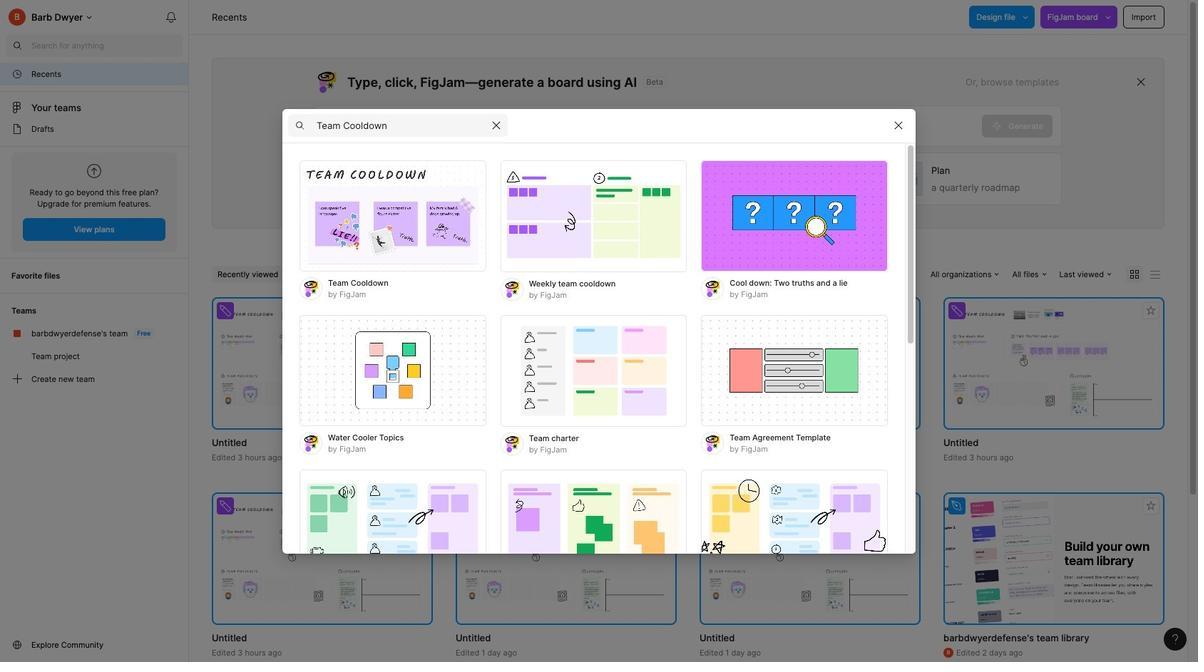 Task type: locate. For each thing, give the bounding box(es) containing it.
water cooler topics image
[[300, 315, 486, 427]]

bell 32 image
[[160, 6, 183, 29]]

team agreement template image
[[701, 315, 888, 427]]

Search templates text field
[[317, 117, 485, 134]]

Ex: A weekly team meeting, starting with an ice breaker field
[[315, 106, 982, 146]]

dialog
[[282, 108, 916, 663]]

team meeting agenda image
[[701, 470, 888, 582]]

team charter image
[[500, 315, 687, 427]]

weekly team cooldown image
[[500, 160, 687, 272]]

cool down: two truths and a lie image
[[701, 160, 888, 272]]

file thumbnail image
[[219, 306, 426, 421], [463, 306, 670, 421], [707, 306, 914, 421], [951, 306, 1158, 421], [944, 493, 1165, 626], [219, 502, 426, 616], [463, 502, 670, 616], [707, 502, 914, 616]]

recent 16 image
[[11, 68, 23, 80]]

community 16 image
[[11, 640, 23, 651]]

team weekly image
[[300, 470, 486, 582]]



Task type: describe. For each thing, give the bounding box(es) containing it.
team stand up image
[[500, 470, 687, 582]]

Search for anything text field
[[31, 40, 183, 51]]

page 16 image
[[11, 123, 23, 135]]

search 32 image
[[6, 34, 29, 57]]

team cooldown image
[[300, 160, 486, 272]]



